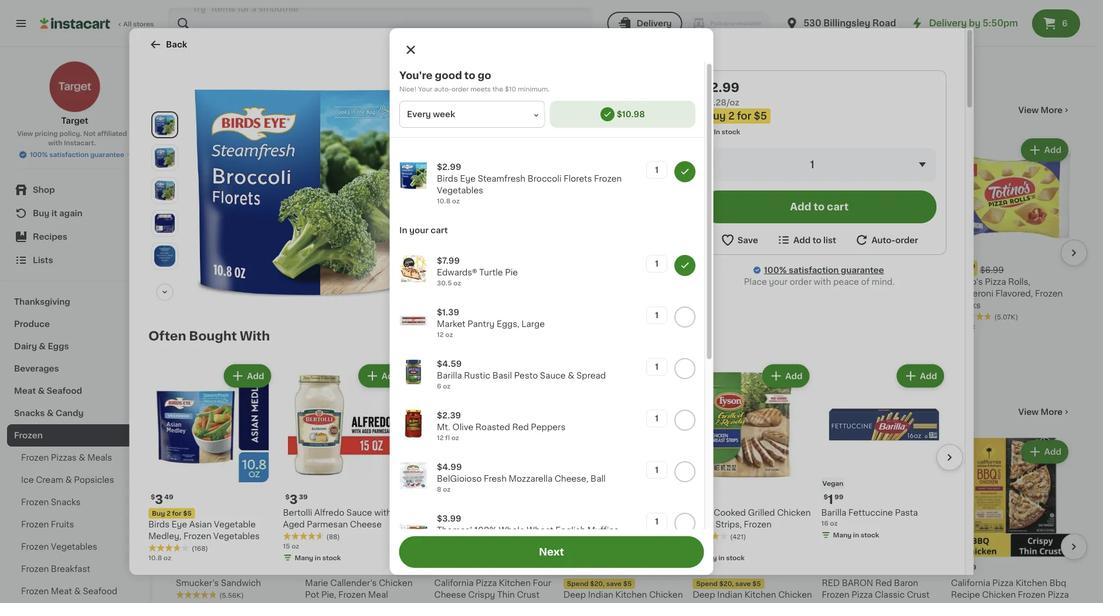 Task type: locate. For each thing, give the bounding box(es) containing it.
1 horizontal spatial florets
[[564, 175, 592, 183]]

peppers
[[531, 424, 566, 432]]

eye
[[483, 100, 499, 109]]

alfredo
[[314, 509, 344, 518]]

24.8 oz
[[435, 312, 459, 318], [952, 324, 976, 330]]

eye inside $2.99 birds eye steamfresh broccoli florets frozen vegetables 10.8 oz
[[460, 175, 476, 183]]

guarantee inside 100% satisfaction guarantee link
[[841, 266, 884, 275]]

79 up directions
[[451, 263, 459, 269]]

directions button
[[424, 272, 678, 284]]

snacks inside bagel bites cheese & pepperoni mini pizza bagel frozen food snacks
[[617, 313, 647, 321]]

item carousel region containing 5
[[176, 131, 1088, 387]]

for up in stock
[[737, 111, 752, 121]]

3 left 49
[[155, 494, 163, 506]]

dairy & eggs
[[14, 343, 69, 351]]

1 flavored, from the left
[[435, 290, 472, 298]]

baron
[[895, 580, 919, 588]]

enlarge frozen produce birds eye steamfresh broccoli florets frozen vegetables angle_right (opens in a new tab) image
[[154, 180, 175, 201]]

69 down english
[[580, 565, 589, 571]]

2 california from the left
[[952, 580, 991, 588]]

oz up market
[[451, 312, 459, 318]]

eligible for 8
[[863, 354, 894, 362]]

seafood up the candy
[[47, 387, 82, 396]]

broccoli for birds eye steamfresh broccoli florets frozen vegetables
[[176, 301, 210, 309]]

california
[[435, 580, 474, 588], [952, 580, 991, 588]]

wheat
[[527, 527, 554, 535]]

69 up vindaloo
[[709, 565, 718, 571]]

0 horizontal spatial bagel
[[564, 290, 587, 298]]

on sale now
[[176, 104, 258, 116]]

1 horizontal spatial red
[[876, 580, 893, 588]]

10.8 down low
[[424, 138, 441, 147]]

100% down pricing
[[30, 152, 48, 158]]

1 vertical spatial $ 8 99
[[437, 564, 460, 577]]

product group containing 2
[[305, 136, 425, 380]]

2 view more link from the top
[[1019, 407, 1072, 418]]

in
[[349, 301, 356, 309], [467, 324, 473, 330], [854, 533, 860, 539], [315, 555, 321, 562], [719, 555, 725, 562]]

florets down details button
[[564, 175, 592, 183]]

1 more from the top
[[1041, 106, 1063, 114]]

enlarge frozen produce birds eye steamfresh broccoli florets frozen vegetables angle_back (opens in a new tab) image
[[154, 213, 175, 234]]

0 horizontal spatial flavored,
[[435, 290, 472, 298]]

sauce right "alfredo"
[[346, 509, 372, 518]]

see eligible items button for 99
[[176, 346, 296, 366]]

all up 'muffins'
[[595, 509, 605, 518]]

stock for totino's pizza rolls, cheese flavored, frozen snacks
[[474, 324, 493, 330]]

add button for marie callender's chicken pot pie, frozen meal
[[376, 442, 422, 463]]

0 vertical spatial frozen pizzas & meals link
[[176, 405, 320, 420]]

buy 2 for $5 for 99
[[180, 279, 219, 286]]

florets for birds eye steamfresh broccoli florets frozen vegetables
[[212, 301, 241, 309]]

frozen pizzas & meals link for view more link related to 8
[[176, 405, 320, 420]]

birds inside birds eye steamfresh broccoli florets frozen vegetables
[[176, 290, 197, 298]]

spend $20, save $5
[[697, 279, 761, 286], [697, 581, 761, 588], [567, 581, 632, 588]]

0 horizontal spatial frozen pizzas & meals
[[21, 454, 112, 462]]

16 up smucker's
[[183, 564, 197, 577]]

birds inside birds eye steamfresh edamame in the pod frozen vegetables
[[305, 290, 326, 298]]

0 vertical spatial $2.99
[[702, 81, 740, 94]]

0 horizontal spatial in
[[399, 227, 407, 235]]

fruits
[[51, 521, 74, 529]]

1 horizontal spatial medium
[[750, 301, 783, 309]]

barilla down $4.59
[[437, 372, 462, 380]]

rolls, inside the totino's pizza rolls, pepperoni flavored, frozen snacks
[[1009, 278, 1031, 286]]

frozen meat & seafood
[[21, 588, 117, 596]]

frozen inside birds eye steamfresh edamame in the pod frozen vegetables
[[392, 301, 420, 309]]

1 rolls, from the left
[[492, 278, 514, 286]]

$12.99 element
[[564, 261, 684, 276]]

10.8 oz for 3
[[148, 555, 171, 562]]

more
[[1041, 106, 1063, 114], [1041, 408, 1063, 417]]

pie
[[505, 269, 518, 277]]

see for 8
[[845, 354, 861, 362]]

belgioioso fresh mozzarella cheese, ball image
[[399, 462, 428, 490]]

1 horizontal spatial the
[[493, 86, 503, 92]]

0 horizontal spatial 6
[[437, 384, 441, 390]]

save
[[736, 279, 751, 286], [736, 581, 751, 588], [607, 581, 622, 588]]

0 horizontal spatial on
[[176, 104, 195, 116]]

red inside "$2.39 mt. olive roasted red peppers 12 fl oz"
[[512, 424, 529, 432]]

1 horizontal spatial crust
[[822, 301, 845, 309]]

broccoli up nice! your auto-order meets the $10 minimum. "status" on the top
[[567, 71, 621, 84]]

1 $6.99 from the left
[[464, 266, 488, 274]]

pizza down baron
[[852, 592, 873, 600]]

buy down $0.28/oz
[[706, 111, 726, 121]]

gluten-free for 8
[[694, 551, 735, 558]]

0 vertical spatial meat
[[14, 387, 36, 396]]

vegetables inside del monte fresh cut green beans canned vegetables
[[480, 521, 526, 529]]

in up 3 79 in the left bottom of the page
[[315, 555, 321, 562]]

79
[[451, 263, 459, 269], [968, 263, 976, 269], [321, 565, 330, 571]]

4 red baron red baron frozen pizza classic crust pepperoni
[[822, 564, 930, 604]]

3 1 button from the top
[[646, 307, 668, 325]]

4 1 button from the top
[[646, 359, 668, 376]]

2 horizontal spatial with
[[814, 278, 832, 286]]

indian inside deep indian kitchen chicken vindaloo
[[718, 592, 743, 600]]

$2.99 up $0.28/oz
[[702, 81, 740, 94]]

to for add to cart
[[814, 202, 825, 212]]

shop inside birds eye steamfresh broccoli florets frozen vegetables shop all birds eye
[[424, 100, 446, 109]]

all stores link
[[40, 7, 155, 40]]

delivery for delivery
[[637, 19, 672, 28]]

$2.99 for buy
[[702, 81, 740, 94]]

pricing
[[35, 131, 58, 137]]

0 horizontal spatial red
[[512, 424, 529, 432]]

1 horizontal spatial with
[[374, 509, 392, 518]]

2 flavored, from the left
[[996, 290, 1034, 298]]

5 up 30.5
[[441, 262, 449, 275]]

view more for 8
[[1019, 408, 1063, 417]]

oz down edwards®
[[453, 280, 461, 287]]

the inside 'you're good to go nice! your auto-order meets the $10 minimum.'
[[493, 86, 503, 92]]

eye down low sugar 10.8 oz
[[460, 175, 476, 183]]

belgioioso
[[437, 475, 482, 484]]

1 vertical spatial 24.8 oz
[[952, 324, 976, 330]]

for for 2
[[329, 279, 339, 286]]

1 horizontal spatial sauce
[[540, 372, 566, 380]]

buy inside $2.99 $0.28/oz buy 2 for $5
[[706, 111, 726, 121]]

1 horizontal spatial tikka
[[693, 301, 714, 309]]

vegetable
[[214, 521, 256, 529]]

$5.79 original price: $6.99 element for ★★★★★
[[435, 261, 555, 276]]

order up all at top left
[[452, 86, 469, 92]]

thomas'
[[437, 527, 472, 535]]

2 1 button from the top
[[646, 255, 668, 273]]

None search field
[[168, 7, 592, 40]]

cheese left crispy
[[435, 592, 466, 600]]

$ 5 69 for 8
[[696, 564, 718, 577]]

gluten- for $6.99
[[694, 249, 720, 256]]

0 horizontal spatial barilla
[[437, 372, 462, 380]]

1 horizontal spatial $2.99
[[702, 81, 740, 94]]

1 vertical spatial 12
[[437, 435, 444, 442]]

add button for tyson cooked grilled chicken breast strips, frozen
[[763, 366, 809, 387]]

2 more from the top
[[1041, 408, 1063, 417]]

12 inside "$2.39 mt. olive roasted red peppers 12 fl oz"
[[437, 435, 444, 442]]

california inside california pizza kitchen four cheese crispy thin crust frozen pizza
[[435, 580, 474, 588]]

99
[[192, 263, 201, 269], [321, 263, 330, 269], [839, 263, 848, 269], [703, 494, 712, 501], [835, 494, 844, 501], [451, 565, 460, 571], [968, 565, 977, 571]]

0 vertical spatial 6
[[1063, 19, 1068, 28]]

see eligible items button for 5
[[693, 334, 813, 354]]

indian
[[718, 290, 743, 298], [718, 592, 743, 600], [589, 592, 614, 600]]

16 inside the butterball all natural ground turkey 16 oz
[[552, 533, 559, 539]]

deep down next
[[564, 592, 586, 600]]

on right enlarge frozen produce birds eye steamfresh broccoli florets frozen vegetables hero (opens in a new tab) icon
[[176, 104, 195, 116]]

enlarge frozen produce birds eye steamfresh broccoli florets frozen vegetables lifestyle (opens in a new tab) image
[[154, 246, 175, 267]]

good
[[435, 71, 462, 81]]

1 horizontal spatial seafood
[[83, 588, 117, 596]]

buy inside product group
[[309, 279, 322, 286]]

2 down $ 2 99
[[324, 279, 328, 286]]

steamfresh up pod
[[346, 290, 394, 298]]

1 vertical spatial spice
[[656, 603, 680, 604]]

totino's inside the totino's pizza rolls, pepperoni flavored, frozen snacks
[[952, 278, 984, 286]]

billingsley
[[824, 19, 871, 28]]

& inside bagel bites cheese & pepperoni mini pizza bagel frozen food snacks
[[647, 290, 653, 298]]

2 for 3
[[166, 511, 170, 517]]

1 vertical spatial 10.8 oz
[[148, 555, 171, 562]]

1 horizontal spatial in
[[714, 129, 720, 135]]

item carousel region for frozen pizzas & meals
[[176, 434, 1088, 604]]

1 totino's from the left
[[435, 278, 467, 286]]

0 horizontal spatial guarantee
[[90, 152, 124, 158]]

product group containing 1
[[822, 362, 947, 543]]

cart inside button
[[827, 202, 849, 212]]

1 vertical spatial sauce
[[346, 509, 372, 518]]

0 vertical spatial your
[[409, 227, 429, 235]]

oz down sugar
[[443, 138, 453, 147]]

broccoli
[[567, 71, 621, 84], [528, 175, 562, 183], [176, 301, 210, 309]]

food
[[594, 313, 615, 321]]

530
[[804, 19, 822, 28]]

see for 99
[[199, 351, 215, 360]]

79 for 3
[[321, 565, 330, 571]]

many in stock inside product group
[[833, 533, 880, 539]]

79 for 5
[[968, 263, 976, 269]]

0 vertical spatial medium
[[750, 301, 783, 309]]

0 horizontal spatial florets
[[212, 301, 241, 309]]

birds down details
[[437, 175, 458, 183]]

with inside view pricing policy. not affiliated with instacart.
[[48, 140, 62, 146]]

12
[[437, 332, 444, 338], [437, 435, 444, 442]]

0 horizontal spatial $2.99
[[437, 163, 461, 171]]

spend up vindaloo
[[697, 581, 718, 588]]

$2.99 birds eye steamfresh broccoli florets frozen vegetables 10.8 oz
[[437, 163, 622, 205]]

frozen vegetables link
[[7, 536, 143, 559]]

1 horizontal spatial 3
[[290, 494, 298, 506]]

eye inside the birds eye asian vegetable medley, frozen vegetables
[[171, 521, 187, 529]]

snacks down pie
[[504, 290, 534, 298]]

6 1 button from the top
[[646, 462, 668, 479]]

1 vertical spatial with
[[814, 278, 832, 286]]

0 horizontal spatial totino's
[[435, 278, 467, 286]]

$ 8 99 for buy
[[825, 262, 848, 275]]

spread
[[577, 372, 606, 380]]

more for $6.99
[[1041, 106, 1063, 114]]

0 vertical spatial pizzas
[[223, 406, 264, 419]]

add inside button
[[794, 236, 811, 244]]

10.8
[[424, 138, 441, 147], [437, 198, 451, 205], [176, 335, 190, 342], [148, 555, 162, 562]]

oz right "14.5"
[[433, 543, 440, 550]]

0 vertical spatial masala,
[[716, 301, 748, 309]]

1 vertical spatial view more link
[[1019, 407, 1072, 418]]

1 vertical spatial barilla
[[822, 509, 847, 518]]

by
[[970, 19, 981, 28]]

1 button for barilla rustic basil pesto sauce & spread
[[646, 359, 668, 376]]

1 california from the left
[[435, 580, 474, 588]]

gluten-free for $6.99
[[694, 249, 735, 256]]

1 vertical spatial satisfaction
[[789, 266, 839, 275]]

15 oz
[[283, 543, 299, 550]]

go
[[478, 71, 491, 81]]

broccoli inside $2.99 birds eye steamfresh broccoli florets frozen vegetables 10.8 oz
[[528, 175, 562, 183]]

steamfresh up minimum.
[[488, 71, 564, 84]]

oz inside the butterball all natural ground turkey 16 oz
[[561, 533, 569, 539]]

1 horizontal spatial frozen pizzas & meals link
[[176, 405, 320, 420]]

see eligible items button for 2
[[305, 360, 425, 380]]

10.8 oz down birds eye steamfresh broccoli florets frozen vegetables
[[176, 335, 199, 342]]

cheese down pie
[[516, 278, 548, 286]]

florets up (267)
[[212, 301, 241, 309]]

crust down four
[[517, 592, 540, 600]]

rolls, down pie
[[492, 278, 514, 286]]

2 totino's from the left
[[952, 278, 984, 286]]

birds for 3
[[148, 521, 169, 529]]

(267)
[[219, 326, 236, 332]]

2 down "$ 3 49"
[[166, 511, 170, 517]]

minimum.
[[518, 86, 550, 92]]

0 horizontal spatial 3
[[155, 494, 163, 506]]

add button for totino's pizza rolls, pepperoni flavored, frozen snacks
[[1023, 140, 1068, 161]]

oz right 15
[[292, 543, 299, 550]]

low sugar 10.8 oz
[[424, 127, 468, 147]]

with inside bertolli alfredo sauce with aged parmesan cheese
[[374, 509, 392, 518]]

auto-order more items dialog
[[390, 28, 714, 604]]

frozen inside marie callender's chicken pot pie, frozen meal
[[339, 592, 366, 600]]

7 1 button from the top
[[646, 514, 668, 531]]

deep indian kitchen chicken vindaloo
[[693, 592, 813, 604]]

24.8
[[435, 312, 450, 318], [952, 324, 967, 330]]

vegetables down edamame
[[305, 313, 352, 321]]

1 view more link from the top
[[1019, 104, 1072, 116]]

in right edamame
[[349, 301, 356, 309]]

in your cart
[[399, 227, 448, 235]]

$4.99
[[437, 464, 462, 472]]

oz right often
[[191, 335, 199, 342]]

frozen inside the totino's pizza rolls, pepperoni flavored, frozen snacks
[[1036, 290, 1064, 298]]

2 up in stock
[[729, 111, 735, 121]]

1 horizontal spatial guarantee
[[841, 266, 884, 275]]

items for 2
[[379, 366, 403, 374]]

buy down $ 2 99
[[309, 279, 322, 286]]

to left list
[[813, 236, 822, 244]]

0 vertical spatial meals
[[281, 406, 320, 419]]

rolls,
[[492, 278, 514, 286], [1009, 278, 1031, 286]]

stock for bertolli alfredo sauce with aged parmesan cheese
[[322, 555, 341, 562]]

1 horizontal spatial shop
[[424, 100, 446, 109]]

vegetables inside $2.99 birds eye steamfresh broccoli florets frozen vegetables 10.8 oz
[[437, 187, 483, 195]]

crust down digiorno
[[822, 301, 845, 309]]

pizza inside bagel bites cheese & pepperoni mini pizza bagel frozen food snacks
[[628, 301, 649, 309]]

oz down $ 1 99 at the right bottom of the page
[[830, 521, 838, 527]]

instacart.
[[64, 140, 96, 146]]

$5.79 original price: $6.99 element
[[435, 261, 555, 276], [952, 261, 1072, 276]]

chicken inside marie callender's chicken pot pie, frozen meal
[[379, 580, 413, 588]]

$2.99 for eye
[[437, 163, 461, 171]]

0 horizontal spatial cart
[[431, 227, 448, 235]]

0 vertical spatial all
[[123, 21, 132, 27]]

birds inside $2.99 birds eye steamfresh broccoli florets frozen vegetables 10.8 oz
[[437, 175, 458, 183]]

stock for tyson cooked grilled chicken breast strips, frozen
[[726, 555, 745, 562]]

candy
[[56, 410, 84, 418]]

free for 8
[[720, 551, 735, 558]]

in inside auto-order more items "dialog"
[[399, 227, 407, 235]]

to inside button
[[813, 236, 822, 244]]

barilla down $ 1 99 at the right bottom of the page
[[822, 509, 847, 518]]

0 horizontal spatial $ 8 99
[[437, 564, 460, 577]]

16 down $ 1 99 at the right bottom of the page
[[822, 521, 829, 527]]

buy 2 for $5 for 3
[[152, 511, 191, 517]]

eye up the meets
[[461, 71, 485, 84]]

with down pricing
[[48, 140, 62, 146]]

steamfresh inside birds eye steamfresh broccoli florets frozen vegetables shop all birds eye
[[488, 71, 564, 84]]

1 vertical spatial 100% satisfaction guarantee
[[764, 266, 884, 275]]

5
[[441, 262, 449, 275], [700, 262, 708, 275], [958, 262, 967, 275], [700, 564, 708, 577], [571, 564, 579, 577]]

1 vertical spatial order
[[896, 236, 919, 244]]

0 vertical spatial 12
[[437, 332, 444, 338]]

item carousel region containing 16
[[176, 434, 1088, 604]]

16 down turkey
[[552, 533, 559, 539]]

2 horizontal spatial crust
[[908, 592, 930, 600]]

to inside 'you're good to go nice! your auto-order meets the $10 minimum.'
[[464, 71, 475, 81]]

2 vertical spatial order
[[790, 278, 812, 286]]

cart up $7.99 at the left
[[431, 227, 448, 235]]

with for bertolli alfredo sauce with aged parmesan cheese
[[374, 509, 392, 518]]

in down $0.28/oz
[[714, 129, 720, 135]]

oz inside barilla fettuccine pasta 16 oz
[[830, 521, 838, 527]]

totino's down 5 79
[[952, 278, 984, 286]]

auto-order button
[[855, 233, 919, 248]]

2 rolls, from the left
[[1009, 278, 1031, 286]]

oz down the totino's pizza rolls, pepperoni flavored, frozen snacks
[[968, 324, 976, 330]]

vegetables inside birds eye steamfresh edamame in the pod frozen vegetables
[[305, 313, 352, 321]]

0 vertical spatial 16
[[822, 521, 829, 527]]

99 inside $ 1 99
[[835, 494, 844, 501]]

smucker's
[[176, 580, 219, 588]]

8 inside "$4.99 belgioioso fresh mozzarella cheese, ball 8 oz"
[[437, 487, 441, 493]]

pepperoni down bites
[[564, 301, 606, 309]]

2 vertical spatial view
[[1019, 408, 1039, 417]]

$ down 14.5 oz
[[437, 565, 441, 571]]

birds for 2
[[305, 290, 326, 298]]

add button for del monte fresh cut green beans canned vegetables
[[494, 366, 539, 387]]

$2.99 $0.28/oz buy 2 for $5
[[702, 81, 767, 121]]

vegetables up often bought with
[[176, 313, 222, 321]]

1 vertical spatial $2.99
[[437, 163, 461, 171]]

1 1 button from the top
[[646, 161, 668, 179]]

1 for mt. olive roasted red peppers
[[655, 415, 659, 423]]

5 up the totino's pizza rolls, pepperoni flavored, frozen snacks
[[958, 262, 967, 275]]

1 vertical spatial the
[[358, 301, 372, 309]]

2 12 from the top
[[437, 435, 444, 442]]

enlarge frozen produce birds eye steamfresh broccoli florets frozen vegetables hero (opens in a new tab) image
[[154, 114, 175, 135]]

eye for 3
[[171, 521, 187, 529]]

5 1 button from the top
[[646, 410, 668, 428]]

oz down market
[[445, 332, 453, 338]]

buy for 2
[[309, 279, 322, 286]]

$ 1 99
[[824, 494, 844, 506]]

pizza inside 4 red baron red baron frozen pizza classic crust pepperoni
[[852, 592, 873, 600]]

rolls, inside $ 5 79 $6.99 totino's pizza rolls, cheese flavored, frozen snacks
[[492, 278, 514, 286]]

your for in
[[409, 227, 429, 235]]

1 horizontal spatial $ 8 99
[[825, 262, 848, 275]]

stock down (421)
[[726, 555, 745, 562]]

save for $6.99
[[736, 279, 751, 286]]

eye inside birds eye steamfresh edamame in the pod frozen vegetables
[[329, 290, 344, 298]]

12 inside $1.39 market pantry eggs, large 12 oz
[[437, 332, 444, 338]]

0 vertical spatial florets
[[624, 71, 670, 84]]

1 button for birds eye steamfresh broccoli florets frozen vegetables
[[646, 161, 668, 179]]

oz inside $2.99 birds eye steamfresh broccoli florets frozen vegetables 10.8 oz
[[452, 198, 460, 205]]

next
[[539, 548, 565, 558]]

530 billingsley road
[[804, 19, 897, 28]]

oz down $4.59
[[443, 384, 451, 390]]

add to cart button
[[702, 191, 937, 224]]

(88)
[[326, 534, 340, 541]]

1 horizontal spatial 100% satisfaction guarantee
[[764, 266, 884, 275]]

10.8 inside $2.99 birds eye steamfresh broccoli florets frozen vegetables 10.8 oz
[[437, 198, 451, 205]]

snacks down 5 79
[[952, 301, 981, 309]]

22
[[687, 543, 695, 550]]

1 horizontal spatial $6.99
[[981, 266, 1005, 274]]

view more
[[1019, 106, 1063, 114], [1019, 408, 1063, 417]]

auto-
[[434, 86, 452, 92]]

10.8 up the in your cart
[[437, 198, 451, 205]]

1 horizontal spatial frozen pizzas & meals
[[176, 406, 320, 419]]

items for 8
[[896, 354, 920, 362]]

1 vertical spatial on
[[1011, 603, 1023, 604]]

& inside $4.59 barilla rustic basil pesto sauce & spread 6 oz
[[568, 372, 575, 380]]

edwards® turtle pie image
[[399, 255, 428, 283]]

kitchen inside deep indian kitchen chicken vindaloo
[[745, 592, 777, 600]]

cheese right parmesan
[[350, 521, 382, 529]]

flavored, up (5.07k)
[[996, 290, 1034, 298]]

1 vertical spatial florets
[[564, 175, 592, 183]]

1 horizontal spatial 6
[[1063, 19, 1068, 28]]

many down 22 oz
[[699, 555, 717, 562]]

bagel bites cheese & pepperoni mini pizza bagel frozen food snacks button
[[564, 136, 684, 357]]

red left peppers
[[512, 424, 529, 432]]

crispy
[[469, 592, 496, 600]]

24.8 for $
[[435, 312, 450, 318]]

oz inside $1.39 market pantry eggs, large 12 oz
[[445, 332, 453, 338]]

eye inside birds eye steamfresh broccoli florets frozen vegetables
[[199, 290, 215, 298]]

1 horizontal spatial rolls,
[[1009, 278, 1031, 286]]

$ up directions
[[437, 263, 441, 269]]

birds
[[424, 71, 458, 84], [437, 175, 458, 183], [176, 290, 197, 298], [305, 290, 326, 298], [148, 521, 169, 529]]

1 vertical spatial more
[[1041, 408, 1063, 417]]

2 $5.79 original price: $6.99 element from the left
[[952, 261, 1072, 276]]

add to list button
[[777, 233, 836, 248]]

tikka down next
[[564, 603, 585, 604]]

seafood down the frozen breakfast link
[[83, 588, 117, 596]]

$ 5 69 down 22 oz
[[696, 564, 718, 577]]

see eligible items for 8
[[845, 354, 920, 362]]

pepperoni down 5 79
[[952, 290, 994, 298]]

florets inside $2.99 birds eye steamfresh broccoli florets frozen vegetables 10.8 oz
[[564, 175, 592, 183]]

florets inside birds eye steamfresh broccoli florets frozen vegetables shop all birds eye
[[624, 71, 670, 84]]

0 vertical spatial spice
[[785, 301, 809, 309]]

$5
[[754, 111, 767, 121], [211, 279, 219, 286], [753, 279, 761, 286], [340, 279, 349, 286], [183, 511, 191, 517], [753, 581, 761, 588], [624, 581, 632, 588]]

99 up "tyson"
[[703, 494, 712, 501]]

1 vertical spatial medium
[[620, 603, 654, 604]]

you're good to go nice! your auto-order meets the $10 minimum.
[[399, 71, 550, 92]]

100% satisfaction guarantee
[[30, 152, 124, 158], [764, 266, 884, 275]]

in inside birds eye steamfresh edamame in the pod frozen vegetables
[[349, 301, 356, 309]]

snacks inside $ 5 79 $6.99 totino's pizza rolls, cheese flavored, frozen snacks
[[504, 290, 534, 298]]

1 vertical spatial view more
[[1019, 408, 1063, 417]]

market
[[437, 320, 466, 329]]

2 view more from the top
[[1019, 408, 1063, 417]]

6 inside $4.59 barilla rustic basil pesto sauce & spread 6 oz
[[437, 384, 441, 390]]

whole
[[499, 527, 525, 535]]

beans
[[418, 521, 443, 529]]

spend $20, save $5 up vindaloo
[[697, 581, 761, 588]]

2 horizontal spatial 3
[[312, 564, 320, 577]]

frozen inside $ 5 79 $6.99 totino's pizza rolls, cheese flavored, frozen snacks
[[474, 290, 502, 298]]

1 vertical spatial all
[[595, 509, 605, 518]]

many in stock up 3 79 in the left bottom of the page
[[295, 555, 341, 562]]

deep inside deep indian kitchen chicken vindaloo
[[693, 592, 716, 600]]

(168)
[[192, 546, 208, 552]]

more for 8
[[1041, 408, 1063, 417]]

medley,
[[148, 533, 181, 541]]

1 horizontal spatial 79
[[451, 263, 459, 269]]

buy 2 for $5 for 2
[[309, 279, 349, 286]]

1 view more from the top
[[1019, 106, 1063, 114]]

to left "go"
[[464, 71, 475, 81]]

1 vertical spatial 16
[[552, 533, 559, 539]]

10.8 inside low sugar 10.8 oz
[[424, 138, 441, 147]]

cream
[[36, 477, 63, 485]]

muffins
[[588, 527, 619, 535]]

1 horizontal spatial delivery
[[930, 19, 968, 28]]

0 horizontal spatial frozen pizzas & meals link
[[7, 447, 143, 470]]

free down save button
[[720, 249, 735, 256]]

2 $6.99 from the left
[[981, 266, 1005, 274]]

$2.99
[[702, 81, 740, 94], [437, 163, 461, 171]]

0 vertical spatial to
[[464, 71, 475, 81]]

barilla
[[437, 372, 462, 380], [822, 509, 847, 518]]

0 vertical spatial sauce
[[540, 372, 566, 380]]

add button for california pizza kitchen bbq recipe chicken frozen pizza chicken pizza on a cris
[[1023, 442, 1068, 463]]

items for 5
[[767, 340, 791, 348]]

2 horizontal spatial florets
[[624, 71, 670, 84]]

pizza up (5.07k)
[[986, 278, 1007, 286]]

1 horizontal spatial california
[[952, 580, 991, 588]]

barilla rustic basil pesto sauce & spread image
[[399, 359, 428, 387]]

broccoli for birds eye steamfresh broccoli florets frozen vegetables shop all birds eye
[[567, 71, 621, 84]]

spend $20, save $5 for 8
[[697, 581, 761, 588]]

1 for belgioioso fresh mozzarella cheese, ball
[[655, 467, 659, 475]]

buy it again link
[[7, 202, 143, 225]]

0 horizontal spatial the
[[358, 301, 372, 309]]

0 horizontal spatial satisfaction
[[49, 152, 89, 158]]

steamfresh inside birds eye steamfresh edamame in the pod frozen vegetables
[[346, 290, 394, 298]]

bought
[[189, 330, 237, 343]]

guarantee up the $11 at the right top of page
[[841, 266, 884, 275]]

deep for $6.99
[[693, 290, 716, 298]]

see eligible items
[[716, 340, 791, 348], [199, 351, 273, 360], [845, 354, 920, 362], [328, 366, 403, 374], [586, 366, 661, 374]]

unselect item image
[[680, 167, 690, 177]]

rising
[[895, 290, 921, 298]]

back
[[166, 40, 187, 49]]

view for $6.99
[[1019, 106, 1039, 114]]

product group
[[176, 136, 296, 366], [305, 136, 425, 380], [564, 136, 684, 380], [693, 136, 813, 354], [822, 136, 942, 368], [952, 136, 1072, 331], [148, 362, 273, 563], [283, 362, 408, 566], [418, 362, 543, 551], [552, 362, 678, 541], [687, 362, 812, 566], [822, 362, 947, 543], [176, 438, 296, 604], [305, 438, 425, 604], [564, 438, 684, 604], [693, 438, 813, 604], [822, 438, 942, 604], [952, 438, 1072, 604]]

oz right fl
[[451, 435, 459, 442]]

$ 5 69 right unselect item image
[[696, 262, 718, 275]]

2 up birds eye steamfresh broccoli florets frozen vegetables
[[194, 279, 198, 286]]

0 horizontal spatial 100%
[[30, 152, 48, 158]]

your inside auto-order more items "dialog"
[[409, 227, 429, 235]]

item carousel region
[[176, 131, 1088, 387], [148, 358, 963, 570], [176, 434, 1088, 604]]

1 vertical spatial seafood
[[83, 588, 117, 596]]

2 vertical spatial 16
[[183, 564, 197, 577]]

thanksgiving
[[14, 298, 70, 306]]

16 inside barilla fettuccine pasta 16 oz
[[822, 521, 829, 527]]

2 vertical spatial 100%
[[475, 527, 497, 535]]

save down save button
[[736, 279, 751, 286]]

delivery by 5:50pm
[[930, 19, 1019, 28]]

1 vertical spatial shop
[[33, 186, 55, 194]]

market pantry eggs, large image
[[399, 307, 428, 335]]

2 horizontal spatial broccoli
[[567, 71, 621, 84]]

79 inside 3 79
[[321, 565, 330, 571]]

see
[[716, 340, 732, 348], [199, 351, 215, 360], [845, 354, 861, 362], [328, 366, 344, 374], [586, 366, 603, 374]]

1 $5.79 original price: $6.99 element from the left
[[435, 261, 555, 276]]

1 vertical spatial in
[[399, 227, 407, 235]]

tikka
[[693, 301, 714, 309], [564, 603, 585, 604]]

1 vertical spatial your
[[769, 278, 788, 286]]

79 up marie at the left bottom of page
[[321, 565, 330, 571]]

buy 2 for $5 down 49
[[152, 511, 191, 517]]

$ inside "$ 3 49"
[[151, 494, 155, 501]]

1 vertical spatial cart
[[431, 227, 448, 235]]

8 up recipe
[[958, 564, 967, 577]]

spend $20, save $5 down 'muffins'
[[567, 581, 632, 588]]

roasted
[[476, 424, 510, 432]]

1 12 from the top
[[437, 332, 444, 338]]

pepperoni inside the totino's pizza rolls, pepperoni flavored, frozen snacks
[[952, 290, 994, 298]]

oz inside $4.59 barilla rustic basil pesto sauce & spread 6 oz
[[443, 384, 451, 390]]

oz left best
[[163, 555, 171, 562]]



Task type: vqa. For each thing, say whether or not it's contained in the screenshot.
licensees
no



Task type: describe. For each thing, give the bounding box(es) containing it.
8 up peace
[[829, 262, 838, 275]]

red inside 4 red baron red baron frozen pizza classic crust pepperoni
[[876, 580, 893, 588]]

$5.79 original price: $6.99 element for (5.07k)
[[952, 261, 1072, 276]]

in for in your cart
[[399, 227, 407, 235]]

birds eye steamfresh broccoli florets frozen vegetables image
[[399, 161, 428, 190]]

buy for 8
[[826, 279, 839, 286]]

1 horizontal spatial masala,
[[716, 301, 748, 309]]

pizza left bbq
[[993, 580, 1014, 588]]

green
[[513, 509, 538, 518]]

eggs,
[[497, 320, 520, 329]]

0 horizontal spatial deep indian kitchen chicken tikka masala, medium spice
[[564, 592, 683, 604]]

$ down english
[[566, 565, 571, 571]]

in down barilla fettuccine pasta 16 oz
[[854, 533, 860, 539]]

spend for 8
[[697, 581, 718, 588]]

mini
[[608, 301, 626, 309]]

steamfresh for birds eye steamfresh edamame in the pod frozen vegetables
[[346, 290, 394, 298]]

kitchen inside california pizza kitchen four cheese crispy thin crust frozen pizza
[[499, 580, 531, 588]]

items for 99
[[250, 351, 273, 360]]

9
[[693, 324, 698, 330]]

seller
[[194, 552, 209, 557]]

bertolli alfredo sauce with aged parmesan cheese
[[283, 509, 392, 529]]

vegetables inside birds eye steamfresh broccoli florets frozen vegetables shop all birds eye
[[471, 85, 544, 98]]

digiorno original rising crust pepperoni
[[822, 290, 921, 309]]

1 button for belgioioso fresh mozzarella cheese, ball
[[646, 462, 668, 479]]

eggs
[[48, 343, 69, 351]]

marie
[[305, 580, 328, 588]]

$ right enlarge frozen produce birds eye steamfresh broccoli florets frozen vegetables lifestyle (opens in a new tab) "image"
[[178, 263, 183, 269]]

2 for 2
[[324, 279, 328, 286]]

24.8 oz for $
[[435, 312, 459, 318]]

add button for smucker's sandwich
[[247, 442, 292, 463]]

service type group
[[608, 12, 771, 35]]

add to list
[[794, 236, 836, 244]]

totino's inside $ 5 79 $6.99 totino's pizza rolls, cheese flavored, frozen snacks
[[435, 278, 467, 286]]

view inside view pricing policy. not affiliated with instacart.
[[17, 131, 33, 137]]

vegetables inside birds eye steamfresh broccoli florets frozen vegetables
[[176, 313, 222, 321]]

$7.99 edwards® turtle pie 30.5 oz
[[437, 257, 518, 287]]

$6.99 inside $ 5 79 $6.99 totino's pizza rolls, cheese flavored, frozen snacks
[[464, 266, 488, 274]]

1 button for edwards® turtle pie
[[646, 255, 668, 273]]

1 vertical spatial pizzas
[[51, 454, 77, 462]]

$ 2 99
[[308, 262, 330, 275]]

39
[[299, 494, 308, 501]]

frozen inside california pizza kitchen bbq recipe chicken frozen pizza chicken pizza on a cris
[[1019, 592, 1046, 600]]

1 horizontal spatial satisfaction
[[789, 266, 839, 275]]

bertolli
[[283, 509, 312, 518]]

meal
[[368, 592, 388, 600]]

14.5
[[418, 543, 431, 550]]

14.5 oz
[[418, 543, 440, 550]]

cheese inside $ 5 79 $6.99 totino's pizza rolls, cheese flavored, frozen snacks
[[516, 278, 548, 286]]

oz right the 9
[[699, 324, 707, 330]]

9 oz
[[693, 324, 707, 330]]

bagel bites cheese & pepperoni mini pizza bagel frozen food snacks
[[564, 290, 675, 321]]

$20, for 8
[[720, 581, 734, 588]]

pepperoni inside 4 red baron red baron frozen pizza classic crust pepperoni
[[822, 603, 865, 604]]

california pizza kitchen four cheese crispy thin crust frozen pizza
[[435, 580, 552, 604]]

oz inside $7.99 edwards® turtle pie 30.5 oz
[[453, 280, 461, 287]]

16 smucker's sandwich
[[176, 564, 261, 588]]

available
[[148, 576, 208, 588]]

frozen inside 4 red baron red baron frozen pizza classic crust pepperoni
[[822, 592, 850, 600]]

deep for 8
[[693, 592, 716, 600]]

beverages
[[14, 365, 59, 373]]

$2.39
[[437, 412, 461, 420]]

bites
[[589, 290, 611, 298]]

2 horizontal spatial 100%
[[764, 266, 787, 275]]

del monte fresh cut green beans canned vegetables
[[418, 509, 538, 529]]

10.8 oz for 99
[[176, 335, 199, 342]]

$1.19 original price: $1.89 element
[[418, 492, 543, 508]]

16 inside 16 smucker's sandwich
[[183, 564, 197, 577]]

0 vertical spatial bagel
[[564, 290, 587, 298]]

barilla inside barilla fettuccine pasta 16 oz
[[822, 509, 847, 518]]

see eligible items for 5
[[716, 340, 791, 348]]

order inside auto-order button
[[896, 236, 919, 244]]

1 button for market pantry eggs, large
[[646, 307, 668, 325]]

3 for buy
[[155, 494, 163, 506]]

asian
[[189, 521, 212, 529]]

view more link for 8
[[1019, 407, 1072, 418]]

your
[[418, 86, 432, 92]]

view for 8
[[1019, 408, 1039, 417]]

10.8 down medley,
[[148, 555, 162, 562]]

8 99
[[958, 564, 977, 577]]

$ down 22 oz
[[696, 565, 700, 571]]

target logo image
[[49, 61, 101, 113]]

rustic
[[464, 372, 490, 380]]

add button for barilla fettuccine pasta
[[898, 366, 943, 387]]

pepperoni inside bagel bites cheese & pepperoni mini pizza bagel frozen food snacks
[[564, 301, 606, 309]]

butterball
[[552, 509, 593, 518]]

in for in stock
[[714, 129, 720, 135]]

unselect item image
[[680, 261, 690, 271]]

save
[[738, 236, 758, 244]]

eye for 99
[[199, 290, 215, 298]]

add button for birds eye asian vegetable medley, frozen vegetables
[[225, 366, 270, 387]]

with
[[240, 330, 270, 343]]

$20, down 'muffins'
[[591, 581, 605, 588]]

delivery by 5:50pm link
[[911, 16, 1019, 31]]

10.8 down birds eye steamfresh broccoli florets frozen vegetables
[[176, 335, 190, 342]]

$ right unselect item image
[[696, 263, 700, 269]]

1 vertical spatial masala,
[[587, 603, 618, 604]]

best
[[180, 552, 192, 557]]

99 up peace
[[839, 263, 848, 269]]

add button for 16 oz
[[629, 366, 674, 387]]

you're
[[399, 71, 433, 81]]

pizza down crispy
[[464, 603, 486, 604]]

cheese inside california pizza kitchen four cheese crispy thin crust frozen pizza
[[435, 592, 466, 600]]

item carousel region for on sale now
[[176, 131, 1088, 387]]

birds inside birds eye steamfresh broccoli florets frozen vegetables shop all birds eye
[[424, 71, 458, 84]]

0 vertical spatial deep indian kitchen chicken tikka masala, medium spice
[[693, 290, 813, 309]]

1 horizontal spatial meat
[[51, 588, 72, 596]]

enlarge frozen produce birds eye steamfresh broccoli florets frozen vegetables angle_left (opens in a new tab) image
[[154, 147, 175, 168]]

eligible for 2
[[346, 366, 377, 374]]

olive
[[453, 424, 473, 432]]

vindaloo
[[693, 603, 729, 604]]

1 vertical spatial meals
[[88, 454, 112, 462]]

frozen snacks link
[[7, 492, 143, 514]]

ball
[[591, 475, 606, 484]]

mix
[[211, 576, 234, 588]]

many down barilla fettuccine pasta 16 oz
[[833, 533, 852, 539]]

69 for $6.99
[[709, 263, 718, 269]]

99 inside $ 2 99
[[321, 263, 330, 269]]

eligible for 99
[[217, 351, 248, 360]]

add inside button
[[790, 202, 812, 212]]

$ inside $ 3 39
[[285, 494, 290, 501]]

target link
[[49, 61, 101, 127]]

thomas' 100% whole wheat english muffins image
[[399, 514, 428, 542]]

barilla inside $4.59 barilla rustic basil pesto sauce & spread 6 oz
[[437, 372, 462, 380]]

save down 'muffins'
[[607, 581, 622, 588]]

save for 8
[[736, 581, 751, 588]]

instacart logo image
[[40, 16, 110, 31]]

marie callender's chicken pot pie, frozen meal
[[305, 580, 413, 600]]

free for $6.99
[[720, 249, 735, 256]]

0 horizontal spatial meat
[[14, 387, 36, 396]]

auto-
[[872, 236, 896, 244]]

frozen breakfast
[[21, 566, 90, 574]]

all inside the butterball all natural ground turkey 16 oz
[[595, 509, 605, 518]]

auto-order
[[872, 236, 919, 244]]

indian for $6.99
[[718, 290, 743, 298]]

add button for deep indian kitchen chicken vindaloo
[[764, 442, 810, 463]]

$ inside $ 5 79 $6.99 totino's pizza rolls, cheese flavored, frozen snacks
[[437, 263, 441, 269]]

vegetables inside the birds eye asian vegetable medley, frozen vegetables
[[213, 533, 260, 541]]

mt. olive roasted red peppers image
[[399, 410, 428, 438]]

1 vertical spatial tikka
[[564, 603, 585, 604]]

49
[[164, 494, 173, 501]]

1 vertical spatial frozen pizzas & meals
[[21, 454, 112, 462]]

del
[[418, 509, 432, 518]]

snacks inside the totino's pizza rolls, pepperoni flavored, frozen snacks
[[952, 301, 981, 309]]

for up birds eye steamfresh broccoli florets frozen vegetables
[[200, 279, 209, 286]]

produce
[[14, 320, 50, 329]]

original
[[861, 290, 893, 298]]

for inside $2.99 $0.28/oz buy 2 for $5
[[737, 111, 752, 121]]

see eligible items for 99
[[199, 351, 273, 360]]

kitchen inside california pizza kitchen bbq recipe chicken frozen pizza chicken pizza on a cris
[[1016, 580, 1048, 588]]

1 horizontal spatial bagel
[[651, 301, 675, 309]]

stock down $2.99 $0.28/oz buy 2 for $5
[[722, 129, 740, 135]]

3 79
[[312, 564, 330, 577]]

cheese,
[[555, 475, 589, 484]]

6 inside button
[[1063, 19, 1068, 28]]

5 right unselect item image
[[700, 262, 708, 275]]

steamfresh inside $2.99 birds eye steamfresh broccoli florets frozen vegetables 10.8 oz
[[478, 175, 526, 183]]

gluten- for 8
[[694, 551, 720, 558]]

2 for 8
[[841, 279, 845, 286]]

see eligible items for 2
[[328, 366, 403, 374]]

crust inside california pizza kitchen four cheese crispy thin crust frozen pizza
[[517, 592, 540, 600]]

birds for 99
[[176, 290, 197, 298]]

satisfaction inside "button"
[[49, 152, 89, 158]]

spend $20, save $5 for $6.99
[[697, 279, 761, 286]]

0 vertical spatial frozen pizzas & meals
[[176, 406, 320, 419]]

meat & seafood link
[[7, 380, 143, 403]]

frozen inside california pizza kitchen four cheese crispy thin crust frozen pizza
[[435, 603, 462, 604]]

product group containing 16
[[176, 438, 296, 604]]

5 down english
[[571, 564, 579, 577]]

buy 2 for $11
[[826, 279, 867, 286]]

steamfresh for birds eye steamfresh broccoli florets frozen vegetables shop all birds eye
[[488, 71, 564, 84]]

often
[[148, 330, 186, 343]]

$ inside $ 1 99
[[824, 494, 828, 501]]

next button
[[399, 537, 705, 569]]

oz inside "$2.39 mt. olive roasted red peppers 12 fl oz"
[[451, 435, 459, 442]]

shop link
[[7, 178, 143, 202]]

stock down barilla fettuccine pasta 16 oz
[[861, 533, 880, 539]]

snacks down 'meat & seafood' in the left bottom of the page
[[14, 410, 45, 418]]

pepperoni inside digiorno original rising crust pepperoni
[[847, 301, 890, 309]]

1 for thomas' 100% whole wheat english muffins
[[655, 518, 659, 526]]

$ 3 49
[[151, 494, 173, 506]]

0 horizontal spatial shop
[[33, 186, 55, 194]]

pizza left a
[[988, 603, 1009, 604]]

69 for 8
[[709, 565, 718, 571]]

eye inside birds eye steamfresh broccoli florets frozen vegetables shop all birds eye
[[461, 71, 485, 84]]

nice! your auto-order meets the $10 minimum. status
[[399, 85, 696, 94]]

recipes link
[[7, 225, 143, 249]]

frozen inside the birds eye asian vegetable medley, frozen vegetables
[[183, 533, 211, 541]]

see for 2
[[328, 366, 344, 374]]

free down 'muffins'
[[591, 551, 605, 558]]

crust inside digiorno original rising crust pepperoni
[[822, 301, 845, 309]]

lists
[[33, 256, 53, 265]]

dairy & eggs link
[[7, 336, 143, 358]]

100% satisfaction guarantee inside "button"
[[30, 152, 124, 158]]

turkey
[[552, 521, 580, 529]]

cheese inside bagel bites cheese & pepperoni mini pizza bagel frozen food snacks
[[613, 290, 644, 298]]

california for 8
[[435, 580, 474, 588]]

(5.07k)
[[995, 314, 1019, 321]]

ice cream & popsicles link
[[7, 470, 143, 492]]

your for place
[[769, 278, 788, 286]]

edamame
[[305, 301, 347, 309]]

fresh
[[462, 509, 491, 518]]

24.8 oz for 5
[[952, 324, 976, 330]]

florets for birds eye steamfresh broccoli florets frozen vegetables shop all birds eye
[[624, 71, 670, 84]]

california for 99
[[952, 580, 991, 588]]

birds eye steamfresh broccoli florets frozen vegetables shop all birds eye
[[424, 71, 670, 109]]

$ inside $ 2 99
[[308, 263, 312, 269]]

2 for 99
[[194, 279, 198, 286]]

add button for bertolli alfredo sauce with aged parmesan cheese
[[359, 366, 405, 387]]

8 down thomas'
[[441, 564, 450, 577]]

5 down 22 oz
[[700, 564, 708, 577]]

view pricing policy. not affiliated with instacart.
[[17, 131, 127, 146]]

frozen inside birds eye steamfresh broccoli florets frozen vegetables
[[243, 301, 270, 309]]

cheese inside bertolli alfredo sauce with aged parmesan cheese
[[350, 521, 382, 529]]

$4.59
[[437, 360, 462, 369]]

sauce inside bertolli alfredo sauce with aged parmesan cheese
[[346, 509, 372, 518]]

chicken inside deep indian kitchen chicken vindaloo
[[779, 592, 813, 600]]

order inside 'you're good to go nice! your auto-order meets the $10 minimum.'
[[452, 86, 469, 92]]

view more for $6.99
[[1019, 106, 1063, 114]]

with for place your order with peace of mind.
[[814, 278, 832, 286]]

3 for bertolli
[[290, 494, 298, 506]]

5 inside $ 5 79 $6.99 totino's pizza rolls, cheese flavored, frozen snacks
[[441, 262, 449, 275]]

frozen inside tyson cooked grilled chicken breast strips, frozen
[[744, 521, 772, 529]]

1 button for mt. olive roasted red peppers
[[646, 410, 668, 428]]

buy for 3
[[152, 511, 165, 517]]

frozen fruits
[[21, 521, 74, 529]]

2 up edamame
[[312, 262, 320, 275]]

oz right 22
[[697, 543, 704, 550]]

mozzarella
[[509, 475, 553, 484]]

back button
[[148, 38, 187, 52]]

affiliated
[[97, 131, 127, 137]]

pasta
[[895, 509, 918, 518]]

$ 5 79 $6.99 totino's pizza rolls, cheese flavored, frozen snacks
[[435, 262, 548, 298]]

for for 8
[[846, 279, 856, 286]]

many in stock for bertolli alfredo sauce with aged parmesan cheese
[[295, 555, 341, 562]]

$ 8 99 for california
[[437, 564, 460, 577]]

oz inside low sugar 10.8 oz
[[443, 138, 453, 147]]

pizza inside the totino's pizza rolls, pepperoni flavored, frozen snacks
[[986, 278, 1007, 286]]

delivery for delivery by 5:50pm
[[930, 19, 968, 28]]

frozen inside birds eye steamfresh broccoli florets frozen vegetables shop all birds eye
[[424, 85, 468, 98]]

product group containing bagel bites cheese & pepperoni mini pizza bagel frozen food snacks
[[564, 136, 684, 380]]

of
[[862, 278, 870, 286]]

on inside california pizza kitchen bbq recipe chicken frozen pizza chicken pizza on a cris
[[1011, 603, 1023, 604]]

steamfresh for birds eye steamfresh broccoli florets frozen vegetables
[[217, 290, 265, 298]]

0 vertical spatial seafood
[[47, 387, 82, 396]]

see eligible items button for 8
[[822, 348, 942, 368]]

to for add to list
[[813, 236, 822, 244]]

see for 5
[[716, 340, 732, 348]]

2 inside $2.99 $0.28/oz buy 2 for $5
[[729, 111, 735, 121]]

guarantee inside "100% satisfaction guarantee" "button"
[[90, 152, 124, 158]]

grilled
[[748, 509, 775, 518]]

vegetables up the frozen breakfast link
[[51, 543, 97, 552]]

sandwich
[[221, 580, 261, 588]]

cut
[[493, 509, 511, 518]]

cart for in your cart
[[431, 227, 448, 235]]

1 for market pantry eggs, large
[[655, 312, 659, 320]]

$ up place your order with peace of mind.
[[825, 263, 829, 269]]

sauce inside $4.59 barilla rustic basil pesto sauce & spread 6 oz
[[540, 372, 566, 380]]

0 horizontal spatial medium
[[620, 603, 654, 604]]

available mix & match items
[[148, 576, 332, 588]]

parmesan
[[307, 521, 348, 529]]

ice cream & popsicles
[[21, 477, 114, 485]]

99 down thomas'
[[451, 565, 460, 571]]

snacks down ice cream & popsicles
[[51, 499, 81, 507]]

item carousel region containing 3
[[148, 358, 963, 570]]

oz inside "$4.99 belgioioso fresh mozzarella cheese, ball 8 oz"
[[443, 487, 451, 493]]

1 button for thomas' 100% whole wheat english muffins
[[646, 514, 668, 531]]

spend right four
[[567, 581, 589, 588]]

flavored, inside $ 5 79 $6.99 totino's pizza rolls, cheese flavored, frozen snacks
[[435, 290, 472, 298]]

99 inside 8 99
[[968, 565, 977, 571]]

in for bertolli alfredo sauce with aged parmesan cheese
[[315, 555, 321, 562]]

1 inside product group
[[828, 494, 834, 506]]

1 horizontal spatial order
[[790, 278, 812, 286]]

eye for 2
[[329, 290, 344, 298]]

many for bertolli alfredo sauce with aged parmesan cheese
[[295, 555, 313, 562]]

chicken inside tyson cooked grilled chicken breast strips, frozen
[[777, 509, 811, 518]]

$ 5 69 down english
[[566, 564, 589, 577]]

cart for add to cart
[[827, 202, 849, 212]]

1 for edwards® turtle pie
[[655, 260, 659, 268]]

on sale now link
[[176, 103, 258, 117]]

product group containing 4
[[822, 438, 942, 604]]

flavored, inside the totino's pizza rolls, pepperoni flavored, frozen snacks
[[996, 290, 1034, 298]]

road
[[873, 19, 897, 28]]

many for tyson cooked grilled chicken breast strips, frozen
[[699, 555, 717, 562]]

5:50pm
[[983, 19, 1019, 28]]

buy left it
[[33, 210, 50, 218]]

99 right enlarge frozen produce birds eye steamfresh broccoli florets frozen vegetables lifestyle (opens in a new tab) "image"
[[192, 263, 201, 269]]

for for 3
[[172, 511, 181, 517]]

recipes
[[33, 233, 67, 241]]

pod
[[374, 301, 390, 309]]

pizza inside $ 5 79 $6.99 totino's pizza rolls, cheese flavored, frozen snacks
[[469, 278, 490, 286]]

pizza down bbq
[[1049, 592, 1070, 600]]

mind.
[[872, 278, 895, 286]]

gluten-free down english
[[565, 551, 605, 558]]

frozen pizzas & meals link for ice cream & popsicles link
[[7, 447, 143, 470]]

all stores
[[123, 21, 154, 27]]

add button for red baron red baron frozen pizza classic crust pepperoni
[[894, 442, 939, 463]]

pizza up crispy
[[476, 580, 497, 588]]

frozen inside bagel bites cheese & pepperoni mini pizza bagel frozen food snacks
[[564, 313, 592, 321]]



